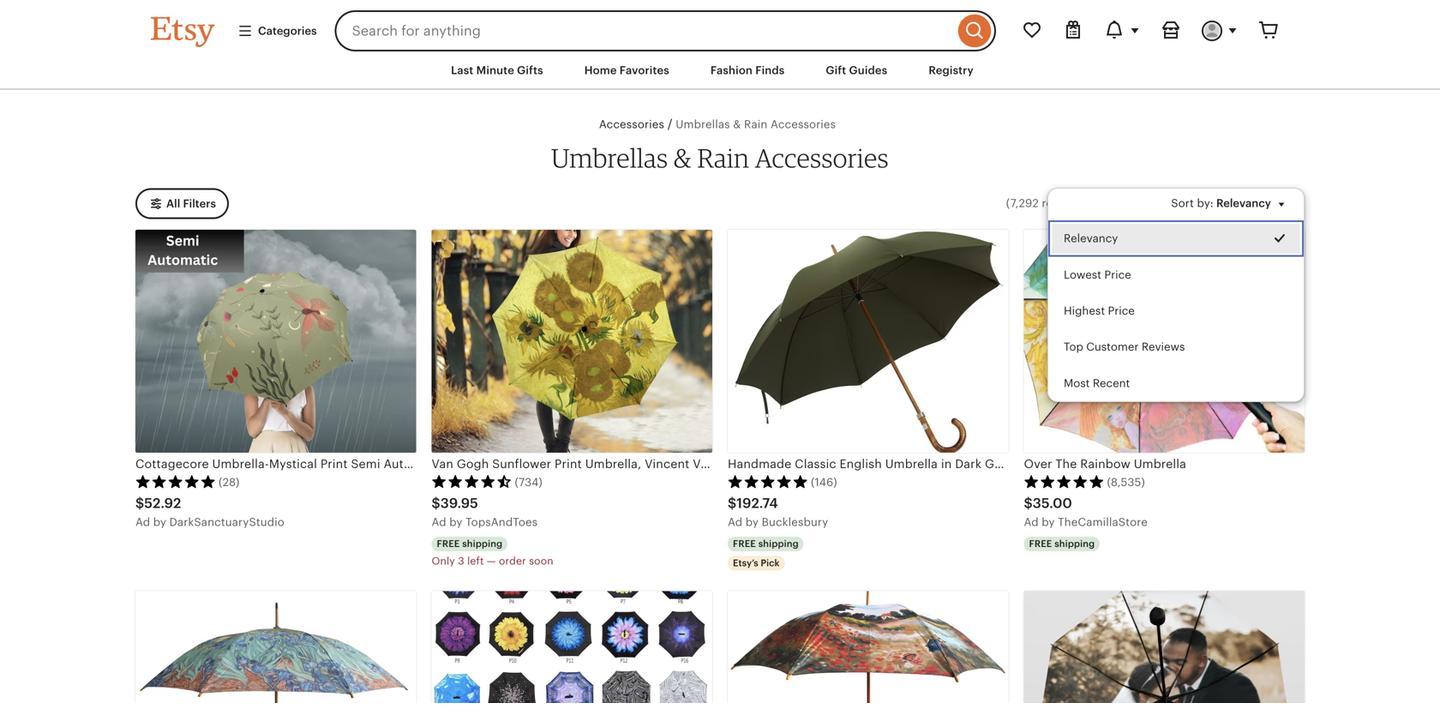 Task type: vqa. For each thing, say whether or not it's contained in the screenshot.
$ for 52.92
yes



Task type: describe. For each thing, give the bounding box(es) containing it.
/
[[668, 117, 673, 131]]

most recent link
[[1049, 365, 1304, 401]]

$ 192.74 a d b y bucklesbury
[[728, 496, 829, 529]]

recent
[[1093, 377, 1131, 390]]

price for highest price
[[1108, 304, 1135, 317]]

$ for 192.74
[[728, 496, 737, 511]]

rain inside the accessories / umbrellas & rain accessories
[[744, 118, 768, 131]]

3 free from the left
[[1029, 538, 1053, 549]]

most
[[1064, 377, 1090, 390]]

english
[[840, 457, 882, 471]]

inverted umbrella, windproof reverse umbrella, umbrellas for women and men with uv protection, upside down umbrella with c-handle image
[[432, 591, 713, 703]]

free shipping etsy's pick
[[733, 538, 799, 568]]

price for lowest price
[[1105, 268, 1132, 281]]

handmade classic english umbrella in dark green image
[[728, 230, 1009, 453]]

none search field inside categories banner
[[335, 10, 996, 51]]

reviews
[[1142, 340, 1185, 353]]

categories button
[[225, 15, 330, 46]]

all filters
[[166, 197, 216, 210]]

over the rainbow umbrella image
[[1024, 230, 1305, 453]]

d for 192.74
[[736, 516, 743, 529]]

y for 192.74
[[753, 516, 759, 529]]

most recent
[[1064, 377, 1131, 390]]

fashion finds
[[711, 64, 785, 77]]

39.95
[[441, 496, 478, 511]]

sort by: relevancy
[[1172, 197, 1272, 210]]

filters
[[183, 197, 216, 210]]

a for 35.00
[[1024, 516, 1032, 529]]

free for 39.95
[[437, 538, 460, 549]]

top customer reviews
[[1064, 340, 1185, 353]]

0 vertical spatial relevancy
[[1217, 197, 1272, 210]]

35.00
[[1033, 496, 1073, 511]]

5 out of 5 stars image for 192.74
[[728, 475, 809, 488]]

52.92
[[144, 496, 181, 511]]

shipping for 192.74
[[759, 538, 799, 549]]

Search for anything text field
[[335, 10, 954, 51]]

highest price link
[[1049, 293, 1304, 329]]

dark
[[956, 457, 982, 471]]

customer
[[1087, 340, 1139, 353]]

d for 35.00
[[1032, 516, 1039, 529]]

(734)
[[515, 476, 543, 489]]

top customer reviews link
[[1049, 329, 1304, 365]]

all filters button
[[135, 188, 229, 219]]

menu bar containing last minute gifts
[[120, 51, 1321, 90]]

b for 35.00
[[1042, 516, 1049, 529]]

umbrella for 192.74
[[886, 457, 938, 471]]

7,292
[[1011, 197, 1039, 210]]

b for 52.92
[[153, 516, 161, 529]]

$ 52.92 a d b y darksanctuarystudio
[[135, 496, 285, 529]]

minute
[[476, 64, 514, 77]]

soon
[[529, 555, 554, 567]]

guides
[[849, 64, 888, 77]]

classic
[[795, 457, 837, 471]]

( 7,292 results,
[[1007, 197, 1082, 210]]

darksanctuarystudio
[[169, 516, 285, 529]]

free shipping
[[1029, 538, 1095, 549]]

pick
[[761, 558, 780, 568]]

lowest price link
[[1049, 257, 1304, 293]]

a for 52.92
[[135, 516, 143, 529]]

handmade classic english umbrella in dark green
[[728, 457, 1021, 471]]

favorites
[[620, 64, 670, 77]]

gift
[[826, 64, 847, 77]]

categories banner
[[120, 0, 1321, 51]]

home favorites link
[[572, 55, 682, 86]]

vincent van gogh's "blue irises" wooden stick rain umbrella image
[[135, 591, 416, 703]]

192.74
[[737, 496, 778, 511]]

1 vertical spatial relevancy
[[1064, 232, 1118, 245]]

all
[[166, 197, 180, 210]]

home favorites
[[585, 64, 670, 77]]

0 horizontal spatial umbrellas
[[551, 142, 668, 173]]

last minute gifts
[[451, 64, 543, 77]]

menu containing relevancy
[[1048, 188, 1305, 402]]

green
[[985, 457, 1021, 471]]

bucklesbury
[[762, 516, 829, 529]]

finds
[[756, 64, 785, 77]]

only
[[432, 555, 455, 567]]

rainbow
[[1081, 457, 1131, 471]]

thecamillastore
[[1058, 516, 1148, 529]]

$ 35.00 a d b y thecamillastore
[[1024, 496, 1148, 529]]

topsandtoes
[[466, 516, 538, 529]]

—
[[487, 555, 496, 567]]



Task type: locate. For each thing, give the bounding box(es) containing it.
3 b from the left
[[746, 516, 753, 529]]

5 out of 5 stars image for 52.92
[[135, 475, 216, 488]]

left
[[467, 555, 484, 567]]

relevancy link
[[1049, 220, 1304, 257]]

3 $ from the left
[[728, 496, 737, 511]]

cottagecore umbrella-mystical print semi automatic umbrella-botanical printed umbrella-rain covers image
[[135, 230, 416, 453]]

y inside $ 39.95 a d b y topsandtoes
[[457, 516, 463, 529]]

umbrella up (8,535) at the right bottom
[[1134, 457, 1187, 471]]

free
[[437, 538, 460, 549], [733, 538, 756, 549], [1029, 538, 1053, 549]]

lowest
[[1064, 268, 1102, 281]]

highest price
[[1064, 304, 1135, 317]]

order
[[499, 555, 526, 567]]

$ 39.95 a d b y topsandtoes
[[432, 496, 538, 529]]

&
[[733, 118, 741, 131], [674, 142, 692, 173]]

0 horizontal spatial relevancy
[[1064, 232, 1118, 245]]

y inside $ 52.92 a d b y darksanctuarystudio
[[160, 516, 166, 529]]

umbrellas
[[676, 118, 730, 131], [551, 142, 668, 173]]

sort
[[1172, 197, 1195, 210]]

free inside free shipping etsy's pick
[[733, 538, 756, 549]]

2 horizontal spatial 5 out of 5 stars image
[[1024, 475, 1105, 488]]

1 vertical spatial &
[[674, 142, 692, 173]]

2 shipping from the left
[[759, 538, 799, 549]]

$ inside $ 192.74 a d b y bucklesbury
[[728, 496, 737, 511]]

(28)
[[219, 476, 240, 489]]

y inside $ 192.74 a d b y bucklesbury
[[753, 516, 759, 529]]

3 a from the left
[[728, 516, 736, 529]]

d inside $ 52.92 a d b y darksanctuarystudio
[[143, 516, 150, 529]]

(146)
[[811, 476, 838, 489]]

y down 52.92
[[160, 516, 166, 529]]

d inside $ 192.74 a d b y bucklesbury
[[736, 516, 743, 529]]

fashion finds link
[[698, 55, 798, 86]]

1 horizontal spatial shipping
[[759, 538, 799, 549]]

d down 192.74
[[736, 516, 743, 529]]

d for 39.95
[[439, 516, 446, 529]]

$ inside $ 35.00 a d b y thecamillastore
[[1024, 496, 1033, 511]]

1 5 out of 5 stars image from the left
[[135, 475, 216, 488]]

a inside $ 192.74 a d b y bucklesbury
[[728, 516, 736, 529]]

2 b from the left
[[450, 516, 457, 529]]

3 y from the left
[[753, 516, 759, 529]]

1 shipping from the left
[[462, 538, 503, 549]]

0 vertical spatial rain
[[744, 118, 768, 131]]

d down 52.92
[[143, 516, 150, 529]]

umbrella for 35.00
[[1134, 457, 1187, 471]]

accessories / umbrellas & rain accessories
[[599, 117, 836, 131]]

umbrellas inside the accessories / umbrellas & rain accessories
[[676, 118, 730, 131]]

rain up umbrellas & rain accessories
[[744, 118, 768, 131]]

0 vertical spatial umbrellas
[[676, 118, 730, 131]]

umbrellas & rain accessories
[[551, 142, 889, 173]]

1 horizontal spatial &
[[733, 118, 741, 131]]

gift guides link
[[813, 55, 901, 86]]

y for 35.00
[[1049, 516, 1055, 529]]

2 horizontal spatial shipping
[[1055, 538, 1095, 549]]

y down 192.74
[[753, 516, 759, 529]]

1 free from the left
[[437, 538, 460, 549]]

fashion
[[711, 64, 753, 77]]

1 vertical spatial rain
[[698, 142, 750, 173]]

shipping inside free shipping etsy's pick
[[759, 538, 799, 549]]

shipping down $ 35.00 a d b y thecamillastore
[[1055, 538, 1095, 549]]

custom umbrella, fully customized underside print umbrella, personalized umbrella, uv protected windproof and fold-able umbrella. image
[[1024, 591, 1305, 703]]

price right lowest
[[1105, 268, 1132, 281]]

4 b from the left
[[1042, 516, 1049, 529]]

b down 52.92
[[153, 516, 161, 529]]

b
[[153, 516, 161, 529], [450, 516, 457, 529], [746, 516, 753, 529], [1042, 516, 1049, 529]]

menu bar
[[120, 51, 1321, 90]]

1 horizontal spatial free
[[733, 538, 756, 549]]

$
[[135, 496, 144, 511], [432, 496, 441, 511], [728, 496, 737, 511], [1024, 496, 1033, 511]]

1 d from the left
[[143, 516, 150, 529]]

last minute gifts link
[[438, 55, 556, 86]]

shipping
[[462, 538, 503, 549], [759, 538, 799, 549], [1055, 538, 1095, 549]]

0 horizontal spatial free
[[437, 538, 460, 549]]

4.5 out of 5 stars image
[[432, 475, 512, 488]]

y down the 35.00
[[1049, 516, 1055, 529]]

a for 39.95
[[432, 516, 440, 529]]

d
[[143, 516, 150, 529], [439, 516, 446, 529], [736, 516, 743, 529], [1032, 516, 1039, 529]]

1 $ from the left
[[135, 496, 144, 511]]

3 shipping from the left
[[1055, 538, 1095, 549]]

shipping inside the free shipping only 3 left — order soon
[[462, 538, 503, 549]]

the
[[1056, 457, 1077, 471]]

b inside $ 192.74 a d b y bucklesbury
[[746, 516, 753, 529]]

0 vertical spatial price
[[1105, 268, 1132, 281]]

y
[[160, 516, 166, 529], [457, 516, 463, 529], [753, 516, 759, 529], [1049, 516, 1055, 529]]

(8,535)
[[1108, 476, 1146, 489]]

rain down the accessories / umbrellas & rain accessories
[[698, 142, 750, 173]]

3 d from the left
[[736, 516, 743, 529]]

1 vertical spatial umbrellas
[[551, 142, 668, 173]]

b inside $ 39.95 a d b y topsandtoes
[[450, 516, 457, 529]]

& down the accessories / umbrellas & rain accessories
[[674, 142, 692, 173]]

accessories link
[[599, 117, 665, 131]]

menu
[[1048, 188, 1305, 402]]

4 d from the left
[[1032, 516, 1039, 529]]

b down 39.95
[[450, 516, 457, 529]]

1 horizontal spatial umbrellas
[[676, 118, 730, 131]]

gifts
[[517, 64, 543, 77]]

registry
[[929, 64, 974, 77]]

results,
[[1042, 197, 1082, 210]]

0 horizontal spatial shipping
[[462, 538, 503, 549]]

top
[[1064, 340, 1084, 353]]

5 out of 5 stars image down handmade
[[728, 475, 809, 488]]

4 a from the left
[[1024, 516, 1032, 529]]

5 out of 5 stars image up 52.92
[[135, 475, 216, 488]]

over the rainbow umbrella
[[1024, 457, 1187, 471]]

free shipping only 3 left — order soon
[[432, 538, 554, 567]]

b inside $ 52.92 a d b y darksanctuarystudio
[[153, 516, 161, 529]]

$ for 52.92
[[135, 496, 144, 511]]

d down the 35.00
[[1032, 516, 1039, 529]]

5 out of 5 stars image down 'the'
[[1024, 475, 1105, 488]]

1 a from the left
[[135, 516, 143, 529]]

$ for 39.95
[[432, 496, 441, 511]]

umbrella left in
[[886, 457, 938, 471]]

1 vertical spatial price
[[1108, 304, 1135, 317]]

relevancy up lowest price
[[1064, 232, 1118, 245]]

2 y from the left
[[457, 516, 463, 529]]

0 horizontal spatial 5 out of 5 stars image
[[135, 475, 216, 488]]

price
[[1105, 268, 1132, 281], [1108, 304, 1135, 317]]

over
[[1024, 457, 1053, 471]]

free up etsy's
[[733, 538, 756, 549]]

2 d from the left
[[439, 516, 446, 529]]

1 horizontal spatial umbrella
[[1134, 457, 1187, 471]]

1 umbrella from the left
[[886, 457, 938, 471]]

accessories
[[599, 118, 665, 131], [771, 118, 836, 131], [755, 142, 889, 173]]

2 5 out of 5 stars image from the left
[[728, 475, 809, 488]]

3 5 out of 5 stars image from the left
[[1024, 475, 1105, 488]]

gift guides
[[826, 64, 888, 77]]

umbrella
[[886, 457, 938, 471], [1134, 457, 1187, 471]]

5 out of 5 stars image
[[135, 475, 216, 488], [728, 475, 809, 488], [1024, 475, 1105, 488]]

$ for 35.00
[[1024, 496, 1033, 511]]

2 horizontal spatial free
[[1029, 538, 1053, 549]]

categories
[[258, 24, 317, 37]]

3
[[458, 555, 465, 567]]

1 b from the left
[[153, 516, 161, 529]]

$ inside $ 39.95 a d b y topsandtoes
[[432, 496, 441, 511]]

free down the 35.00
[[1029, 538, 1053, 549]]

b for 39.95
[[450, 516, 457, 529]]

0 vertical spatial &
[[733, 118, 741, 131]]

b for 192.74
[[746, 516, 753, 529]]

relevancy right by:
[[1217, 197, 1272, 210]]

umbrellas down accessories link
[[551, 142, 668, 173]]

a inside $ 39.95 a d b y topsandtoes
[[432, 516, 440, 529]]

shipping up pick at the bottom of the page
[[759, 538, 799, 549]]

free for 192.74
[[733, 538, 756, 549]]

free inside the free shipping only 3 left — order soon
[[437, 538, 460, 549]]

etsy's
[[733, 558, 759, 568]]

None search field
[[335, 10, 996, 51]]

van gogh sunflower print umbrella, vincent van gogh gifts for her custom large umbrella windproof umbrella image
[[432, 230, 713, 453]]

d inside $ 35.00 a d b y thecamillastore
[[1032, 516, 1039, 529]]

4 $ from the left
[[1024, 496, 1033, 511]]

d down 39.95
[[439, 516, 446, 529]]

1 horizontal spatial relevancy
[[1217, 197, 1272, 210]]

$ inside $ 52.92 a d b y darksanctuarystudio
[[135, 496, 144, 511]]

0 horizontal spatial &
[[674, 142, 692, 173]]

d inside $ 39.95 a d b y topsandtoes
[[439, 516, 446, 529]]

umbrellas right /
[[676, 118, 730, 131]]

(
[[1007, 197, 1010, 210]]

registry link
[[916, 55, 987, 86]]

relevancy
[[1217, 197, 1272, 210], [1064, 232, 1118, 245]]

b down 192.74
[[746, 516, 753, 529]]

1 horizontal spatial 5 out of 5 stars image
[[728, 475, 809, 488]]

2 a from the left
[[432, 516, 440, 529]]

1 y from the left
[[160, 516, 166, 529]]

home
[[585, 64, 617, 77]]

y for 52.92
[[160, 516, 166, 529]]

by:
[[1198, 197, 1214, 210]]

shipping for 39.95
[[462, 538, 503, 549]]

y down 39.95
[[457, 516, 463, 529]]

b down the 35.00
[[1042, 516, 1049, 529]]

2 free from the left
[[733, 538, 756, 549]]

4 y from the left
[[1049, 516, 1055, 529]]

y inside $ 35.00 a d b y thecamillastore
[[1049, 516, 1055, 529]]

& up umbrellas & rain accessories
[[733, 118, 741, 131]]

highest
[[1064, 304, 1105, 317]]

2 $ from the left
[[432, 496, 441, 511]]

handmade
[[728, 457, 792, 471]]

0 horizontal spatial umbrella
[[886, 457, 938, 471]]

lowest price
[[1064, 268, 1132, 281]]

rain
[[744, 118, 768, 131], [698, 142, 750, 173]]

a
[[135, 516, 143, 529], [432, 516, 440, 529], [728, 516, 736, 529], [1024, 516, 1032, 529]]

2 umbrella from the left
[[1134, 457, 1187, 471]]

y for 39.95
[[457, 516, 463, 529]]

a inside $ 52.92 a d b y darksanctuarystudio
[[135, 516, 143, 529]]

free up only
[[437, 538, 460, 549]]

last
[[451, 64, 474, 77]]

claude monet's "poppy fields" wooden stick rain umbrella image
[[728, 591, 1009, 703]]

in
[[941, 457, 952, 471]]

& inside the accessories / umbrellas & rain accessories
[[733, 118, 741, 131]]

5 out of 5 stars image for 35.00
[[1024, 475, 1105, 488]]

shipping up left on the left bottom of page
[[462, 538, 503, 549]]

b inside $ 35.00 a d b y thecamillastore
[[1042, 516, 1049, 529]]

a for 192.74
[[728, 516, 736, 529]]

a inside $ 35.00 a d b y thecamillastore
[[1024, 516, 1032, 529]]

d for 52.92
[[143, 516, 150, 529]]

price up top customer reviews
[[1108, 304, 1135, 317]]



